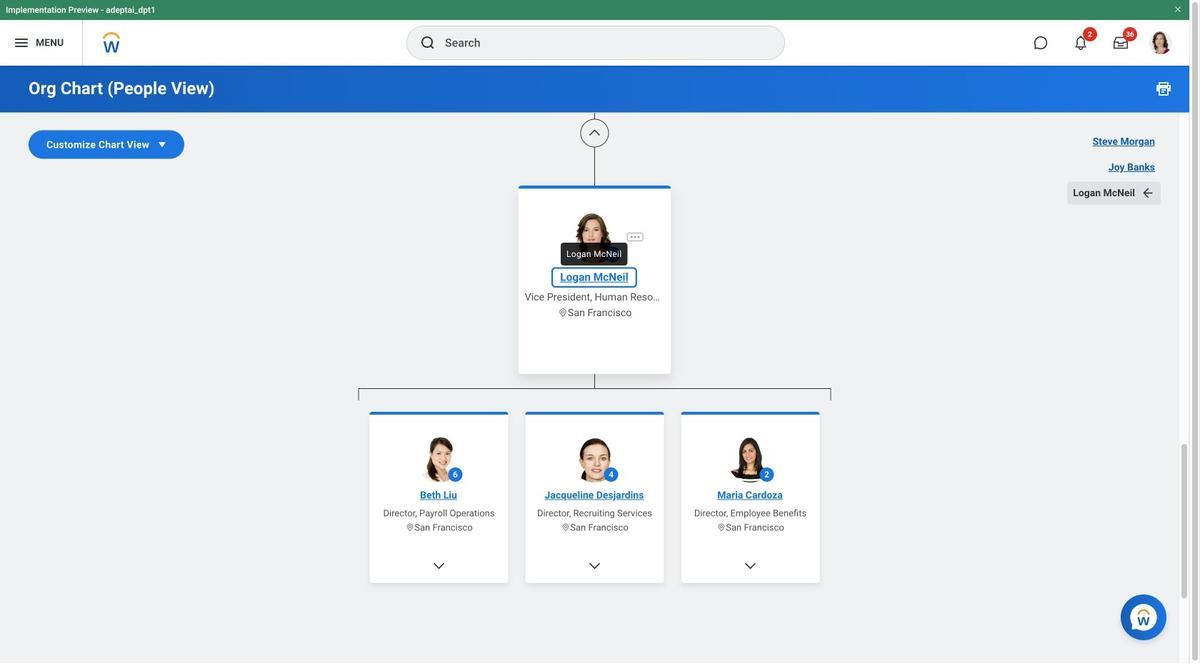 Task type: describe. For each thing, give the bounding box(es) containing it.
related actions image
[[630, 231, 641, 243]]

chevron down image for first location image from the left
[[432, 560, 446, 574]]

chevron up image
[[588, 126, 602, 140]]

chevron down image
[[588, 560, 602, 574]]

2 location image from the left
[[717, 523, 726, 533]]

print org chart image
[[1156, 80, 1173, 97]]

logan mcneil, logan mcneil, 3 direct reports element
[[358, 401, 832, 664]]

profile logan mcneil image
[[1150, 31, 1173, 57]]

1 location image from the left
[[405, 523, 415, 533]]



Task type: vqa. For each thing, say whether or not it's contained in the screenshot.
Overdue inside the Course Details element
no



Task type: locate. For each thing, give the bounding box(es) containing it.
caret down image
[[155, 138, 170, 152]]

notifications large image
[[1074, 36, 1088, 50]]

1 chevron down image from the left
[[432, 560, 446, 574]]

main content
[[0, 0, 1190, 664]]

chevron down image
[[432, 560, 446, 574], [744, 560, 758, 574]]

arrow left image
[[1141, 186, 1156, 200]]

0 horizontal spatial chevron down image
[[432, 560, 446, 574]]

location image
[[405, 523, 415, 533], [717, 523, 726, 533]]

close environment banner image
[[1174, 5, 1183, 14]]

1 horizontal spatial location image
[[717, 523, 726, 533]]

banner
[[0, 0, 1190, 66]]

search image
[[420, 34, 437, 51]]

justify image
[[13, 34, 30, 51]]

0 vertical spatial location image
[[558, 308, 568, 318]]

chevron down image for 1st location image from right
[[744, 560, 758, 574]]

tooltip
[[557, 239, 632, 270]]

location image
[[558, 308, 568, 318], [561, 523, 570, 533]]

0 horizontal spatial location image
[[405, 523, 415, 533]]

1 vertical spatial location image
[[561, 523, 570, 533]]

inbox large image
[[1114, 36, 1128, 50]]

Search Workday  search field
[[445, 27, 755, 59]]

1 horizontal spatial chevron down image
[[744, 560, 758, 574]]

2 chevron down image from the left
[[744, 560, 758, 574]]



